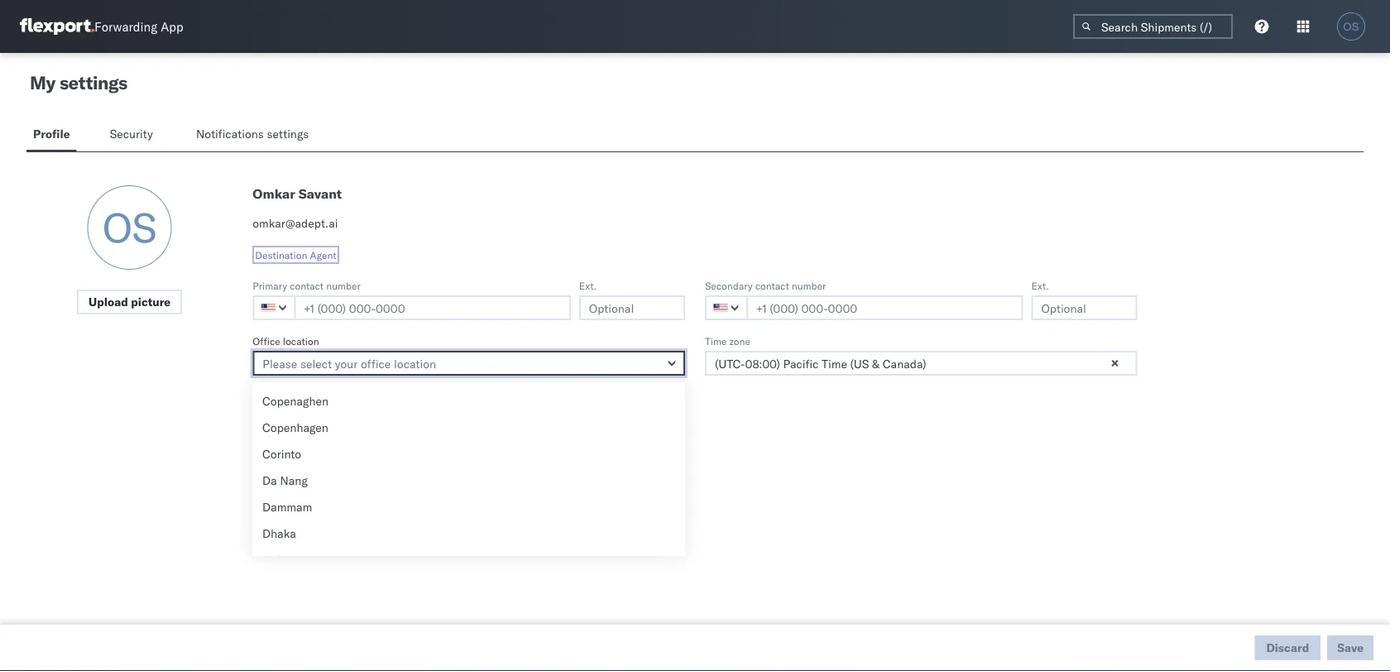 Task type: vqa. For each thing, say whether or not it's contained in the screenshot.
San
no



Task type: describe. For each thing, give the bounding box(es) containing it.
nang
[[280, 473, 308, 488]]

ext. for secondary contact number
[[1032, 279, 1049, 292]]

dhaka
[[262, 526, 296, 541]]

shown
[[334, 490, 364, 503]]

da nang
[[262, 473, 308, 488]]

next
[[366, 490, 386, 503]]

office inside out of office the status will be shown next to your name in the messages.
[[288, 470, 321, 485]]

+1 (000) 000-0000 telephone field for primary contact number
[[294, 295, 571, 320]]

optional telephone field for secondary contact number
[[1032, 295, 1138, 320]]

destination agent
[[255, 249, 336, 261]]

0 horizontal spatial os
[[102, 202, 157, 253]]

notifications settings
[[196, 127, 309, 141]]

forwarding app link
[[20, 18, 183, 35]]

status
[[253, 446, 282, 458]]

flexport. image
[[20, 18, 94, 35]]

omkar savant
[[253, 185, 342, 202]]

copenaghen
[[262, 394, 329, 408]]

time
[[705, 335, 727, 347]]

upload
[[89, 295, 128, 309]]

my
[[30, 71, 55, 94]]

secondary contact number
[[705, 279, 826, 292]]

primary
[[253, 279, 287, 292]]

omkar
[[253, 185, 295, 202]]

my settings
[[30, 71, 127, 94]]

settings for notifications settings
[[267, 127, 309, 141]]

constanta
[[262, 367, 317, 382]]

0 horizontal spatial office
[[253, 335, 280, 347]]

doha
[[262, 553, 290, 567]]

Job title text field
[[253, 406, 685, 431]]

united states text field for primary
[[253, 295, 296, 320]]

out
[[253, 470, 272, 485]]

status
[[272, 490, 300, 503]]

job title
[[253, 390, 288, 403]]

notifications
[[196, 127, 264, 141]]

profile button
[[26, 119, 77, 151]]

upload picture
[[89, 295, 171, 309]]

(UTC-08:00) Pacific Time (US & Canada) text field
[[705, 351, 1138, 376]]

app
[[161, 19, 183, 34]]

security button
[[103, 119, 163, 151]]

location
[[283, 335, 319, 347]]



Task type: locate. For each thing, give the bounding box(es) containing it.
1 horizontal spatial +1 (000) 000-0000 telephone field
[[746, 295, 1023, 320]]

office
[[253, 335, 280, 347], [288, 470, 321, 485]]

contact right secondary
[[755, 279, 789, 292]]

1 ext. from the left
[[579, 279, 597, 292]]

1 number from the left
[[326, 279, 361, 292]]

office location
[[253, 335, 319, 347]]

+1 (000) 000-0000 telephone field up (utc-08:00) pacific time (us & canada) text box
[[746, 295, 1023, 320]]

agent
[[310, 249, 336, 261]]

1 horizontal spatial office
[[288, 470, 321, 485]]

ext.
[[579, 279, 597, 292], [1032, 279, 1049, 292]]

settings
[[60, 71, 127, 94], [267, 127, 309, 141]]

os button
[[1332, 7, 1370, 46]]

secondary
[[705, 279, 753, 292]]

0 vertical spatial os
[[1343, 20, 1359, 33]]

+1 (000) 000-0000 telephone field up 'please select your office location' text field
[[294, 295, 571, 320]]

notifications settings button
[[189, 119, 323, 151]]

zone
[[730, 335, 751, 347]]

omkar@adept.ai
[[253, 216, 338, 230]]

1 united states text field from the left
[[253, 295, 296, 320]]

primary contact number
[[253, 279, 361, 292]]

contact for secondary
[[755, 279, 789, 292]]

1 horizontal spatial os
[[1343, 20, 1359, 33]]

settings right notifications
[[267, 127, 309, 141]]

out of office the status will be shown next to your name in the messages.
[[253, 470, 525, 503]]

0 horizontal spatial settings
[[60, 71, 127, 94]]

security
[[110, 127, 153, 141]]

+1 (000) 000-0000 telephone field
[[294, 295, 571, 320], [746, 295, 1023, 320]]

united states text field down primary
[[253, 295, 296, 320]]

0 horizontal spatial contact
[[290, 279, 324, 292]]

2 united states text field from the left
[[705, 295, 748, 320]]

upload picture button
[[77, 290, 182, 314]]

optional telephone field for primary contact number
[[579, 295, 685, 320]]

0 horizontal spatial optional telephone field
[[579, 295, 685, 320]]

1 contact from the left
[[290, 279, 324, 292]]

os
[[1343, 20, 1359, 33], [102, 202, 157, 253]]

1 horizontal spatial settings
[[267, 127, 309, 141]]

0 horizontal spatial number
[[326, 279, 361, 292]]

number for secondary contact number
[[792, 279, 826, 292]]

United States text field
[[253, 295, 296, 320], [705, 295, 748, 320]]

+1 (000) 000-0000 telephone field for secondary contact number
[[746, 295, 1023, 320]]

os inside os "button"
[[1343, 20, 1359, 33]]

2 ext. from the left
[[1032, 279, 1049, 292]]

united states text field for secondary
[[705, 295, 748, 320]]

number right secondary
[[792, 279, 826, 292]]

settings inside button
[[267, 127, 309, 141]]

1 horizontal spatial optional telephone field
[[1032, 295, 1138, 320]]

ext. for primary contact number
[[579, 279, 597, 292]]

1 horizontal spatial ext.
[[1032, 279, 1049, 292]]

your
[[400, 490, 419, 503]]

1 horizontal spatial contact
[[755, 279, 789, 292]]

da
[[262, 473, 277, 488]]

settings right my
[[60, 71, 127, 94]]

the
[[460, 490, 475, 503]]

0 horizontal spatial united states text field
[[253, 295, 296, 320]]

1 optional telephone field from the left
[[579, 295, 685, 320]]

0 vertical spatial office
[[253, 335, 280, 347]]

contact for primary
[[290, 279, 324, 292]]

2 optional telephone field from the left
[[1032, 295, 1138, 320]]

0 horizontal spatial +1 (000) 000-0000 telephone field
[[294, 295, 571, 320]]

office up will
[[288, 470, 321, 485]]

united states text field down secondary
[[705, 295, 748, 320]]

picture
[[131, 295, 171, 309]]

number
[[326, 279, 361, 292], [792, 279, 826, 292]]

1 horizontal spatial number
[[792, 279, 826, 292]]

0 vertical spatial settings
[[60, 71, 127, 94]]

time zone
[[705, 335, 751, 347]]

Search Shipments (/) text field
[[1073, 14, 1233, 39]]

job
[[253, 390, 268, 403]]

number down agent at the left
[[326, 279, 361, 292]]

profile
[[33, 127, 70, 141]]

Optional telephone field
[[579, 295, 685, 320], [1032, 295, 1138, 320]]

messages.
[[477, 490, 525, 503]]

name
[[422, 490, 447, 503]]

be
[[321, 490, 332, 503]]

will
[[303, 490, 318, 503]]

forwarding app
[[94, 19, 183, 34]]

office left location
[[253, 335, 280, 347]]

title
[[271, 390, 288, 403]]

dammam
[[262, 500, 312, 514]]

of
[[275, 470, 285, 485]]

number for primary contact number
[[326, 279, 361, 292]]

savant
[[298, 185, 342, 202]]

destination
[[255, 249, 307, 261]]

in
[[449, 490, 457, 503]]

1 vertical spatial settings
[[267, 127, 309, 141]]

to
[[388, 490, 397, 503]]

2 +1 (000) 000-0000 telephone field from the left
[[746, 295, 1023, 320]]

2 contact from the left
[[755, 279, 789, 292]]

the
[[253, 490, 269, 503]]

1 +1 (000) 000-0000 telephone field from the left
[[294, 295, 571, 320]]

1 horizontal spatial united states text field
[[705, 295, 748, 320]]

1 vertical spatial os
[[102, 202, 157, 253]]

0 horizontal spatial ext.
[[579, 279, 597, 292]]

forwarding
[[94, 19, 157, 34]]

settings for my settings
[[60, 71, 127, 94]]

contact
[[290, 279, 324, 292], [755, 279, 789, 292]]

2 number from the left
[[792, 279, 826, 292]]

corinto
[[262, 447, 301, 461]]

contact down "destination agent"
[[290, 279, 324, 292]]

Please select your office location text field
[[253, 351, 685, 376]]

1 vertical spatial office
[[288, 470, 321, 485]]

copenhagen
[[262, 420, 328, 435]]



